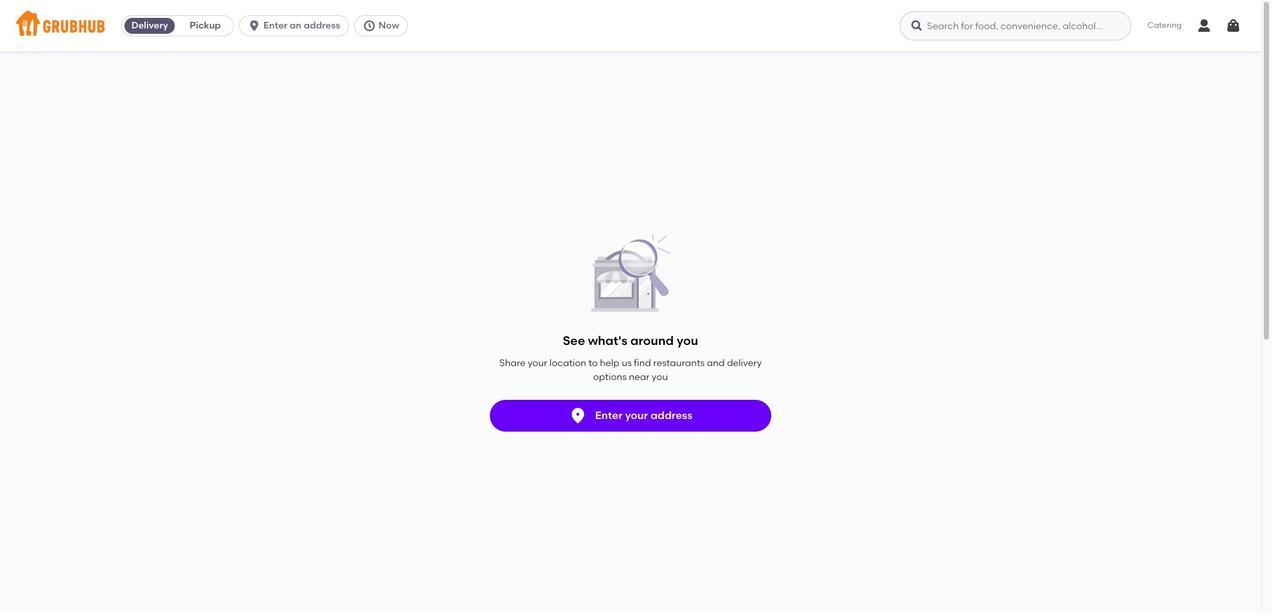 Task type: describe. For each thing, give the bounding box(es) containing it.
catering
[[1148, 21, 1182, 30]]

now button
[[354, 15, 413, 36]]

delivery
[[131, 20, 168, 31]]

restaurants
[[654, 358, 705, 369]]

address for enter an address
[[304, 20, 340, 31]]

around
[[631, 333, 674, 349]]

0 vertical spatial you
[[677, 333, 699, 349]]

near
[[629, 371, 650, 383]]

1 horizontal spatial svg image
[[911, 19, 924, 32]]

delivery button
[[122, 15, 178, 36]]

you inside share your location to help us find restaurants and delivery options near you
[[652, 371, 668, 383]]

share your location to help us find restaurants and delivery options near you
[[500, 358, 762, 383]]

main navigation navigation
[[0, 0, 1262, 52]]

see what's around you
[[563, 333, 699, 349]]

now
[[379, 20, 400, 31]]

location
[[550, 358, 587, 369]]

pickup
[[190, 20, 221, 31]]



Task type: vqa. For each thing, say whether or not it's contained in the screenshot.
you in the SHARE YOUR LOCATION TO HELP US FIND RESTAURANTS AND DELIVERY OPTIONS NEAR YOU
yes



Task type: locate. For each thing, give the bounding box(es) containing it.
enter right position icon on the bottom of page
[[595, 409, 623, 422]]

see
[[563, 333, 585, 349]]

0 horizontal spatial enter
[[264, 20, 288, 31]]

enter inside main navigation navigation
[[264, 20, 288, 31]]

pickup button
[[178, 15, 233, 36]]

svg image inside enter an address button
[[248, 19, 261, 32]]

svg image inside now button
[[363, 19, 376, 32]]

2 horizontal spatial svg image
[[1226, 18, 1242, 34]]

address inside main navigation navigation
[[304, 20, 340, 31]]

1 horizontal spatial svg image
[[1197, 18, 1213, 34]]

1 horizontal spatial you
[[677, 333, 699, 349]]

enter for enter your address
[[595, 409, 623, 422]]

enter an address button
[[239, 15, 354, 36]]

0 vertical spatial enter
[[264, 20, 288, 31]]

address right the 'an'
[[304, 20, 340, 31]]

and
[[707, 358, 725, 369]]

1 vertical spatial address
[[651, 409, 693, 422]]

svg image
[[1197, 18, 1213, 34], [248, 19, 261, 32]]

address
[[304, 20, 340, 31], [651, 409, 693, 422]]

svg image
[[1226, 18, 1242, 34], [363, 19, 376, 32], [911, 19, 924, 32]]

us
[[622, 358, 632, 369]]

1 vertical spatial your
[[625, 409, 648, 422]]

catering button
[[1139, 11, 1192, 41]]

you up restaurants
[[677, 333, 699, 349]]

you right the near
[[652, 371, 668, 383]]

an
[[290, 20, 302, 31]]

0 vertical spatial your
[[528, 358, 548, 369]]

1 horizontal spatial your
[[625, 409, 648, 422]]

0 vertical spatial address
[[304, 20, 340, 31]]

to
[[589, 358, 598, 369]]

your down the near
[[625, 409, 648, 422]]

address down restaurants
[[651, 409, 693, 422]]

your for enter
[[625, 409, 648, 422]]

enter
[[264, 20, 288, 31], [595, 409, 623, 422]]

help
[[600, 358, 620, 369]]

your for share
[[528, 358, 548, 369]]

your right share
[[528, 358, 548, 369]]

you
[[677, 333, 699, 349], [652, 371, 668, 383]]

Search for food, convenience, alcohol... search field
[[900, 11, 1132, 40]]

svg image left the 'an'
[[248, 19, 261, 32]]

your inside share your location to help us find restaurants and delivery options near you
[[528, 358, 548, 369]]

find
[[634, 358, 651, 369]]

0 horizontal spatial svg image
[[248, 19, 261, 32]]

share
[[500, 358, 526, 369]]

0 horizontal spatial you
[[652, 371, 668, 383]]

1 vertical spatial you
[[652, 371, 668, 383]]

0 horizontal spatial address
[[304, 20, 340, 31]]

enter your address button
[[490, 400, 772, 432]]

0 horizontal spatial your
[[528, 358, 548, 369]]

address for enter your address
[[651, 409, 693, 422]]

position icon image
[[569, 407, 587, 425]]

enter left the 'an'
[[264, 20, 288, 31]]

0 horizontal spatial svg image
[[363, 19, 376, 32]]

enter an address
[[264, 20, 340, 31]]

1 horizontal spatial address
[[651, 409, 693, 422]]

svg image right catering button
[[1197, 18, 1213, 34]]

options
[[594, 371, 627, 383]]

enter your address
[[595, 409, 693, 422]]

enter for enter an address
[[264, 20, 288, 31]]

your inside button
[[625, 409, 648, 422]]

1 vertical spatial enter
[[595, 409, 623, 422]]

delivery
[[727, 358, 762, 369]]

1 horizontal spatial enter
[[595, 409, 623, 422]]

what's
[[588, 333, 628, 349]]

your
[[528, 358, 548, 369], [625, 409, 648, 422]]



